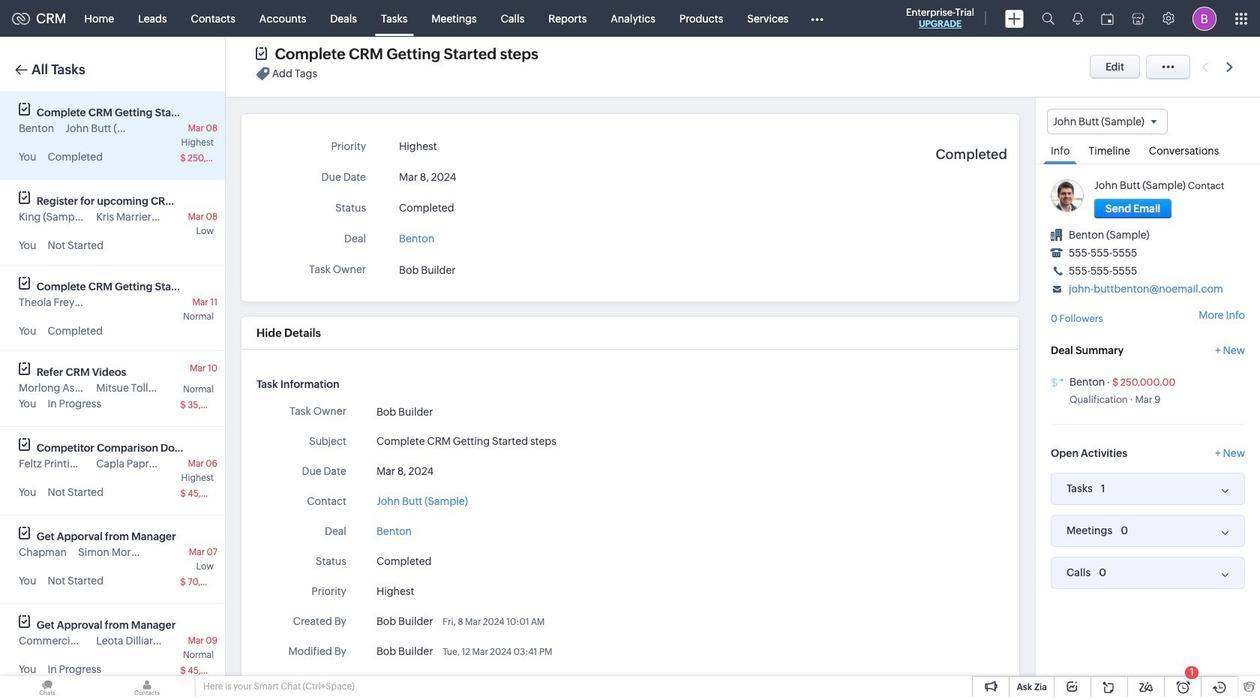 Task type: locate. For each thing, give the bounding box(es) containing it.
calendar image
[[1102, 12, 1114, 24]]

chats image
[[0, 676, 95, 697]]

None field
[[1048, 109, 1168, 134]]

contacts image
[[100, 676, 194, 697]]

search element
[[1033, 0, 1064, 37]]

signals image
[[1073, 12, 1084, 25]]

None button
[[1095, 199, 1172, 219]]

create menu element
[[997, 0, 1033, 36]]



Task type: vqa. For each thing, say whether or not it's contained in the screenshot.
"Add a note..." Field at the bottom of the page
no



Task type: describe. For each thing, give the bounding box(es) containing it.
previous record image
[[1202, 62, 1209, 72]]

logo image
[[12, 12, 30, 24]]

search image
[[1042, 12, 1055, 25]]

next record image
[[1227, 62, 1237, 72]]

signals element
[[1064, 0, 1093, 37]]

profile element
[[1184, 0, 1226, 36]]

create menu image
[[1006, 9, 1024, 27]]

profile image
[[1193, 6, 1217, 30]]

Other Modules field
[[801, 6, 833, 30]]



